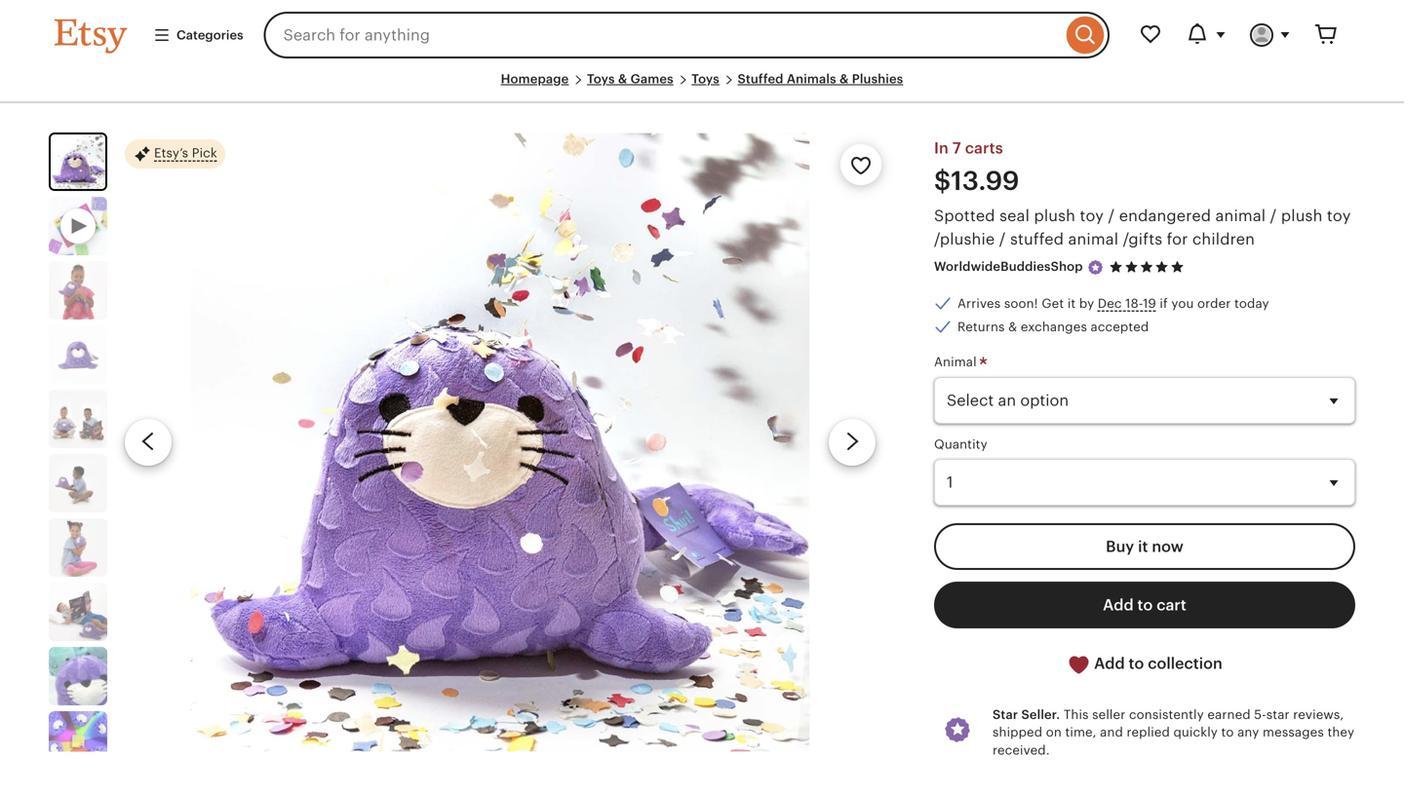 Task type: vqa. For each thing, say whether or not it's contained in the screenshot.
Finds
no



Task type: locate. For each thing, give the bounding box(es) containing it.
star
[[993, 708, 1018, 723]]

0 horizontal spatial it
[[1068, 296, 1076, 311]]

None search field
[[264, 12, 1110, 59]]

and
[[1100, 726, 1124, 740]]

1 vertical spatial it
[[1138, 538, 1148, 556]]

animal
[[934, 355, 981, 370]]

any
[[1238, 726, 1260, 740]]

cart
[[1157, 597, 1187, 615]]

collection
[[1148, 656, 1223, 673]]

add
[[1103, 597, 1134, 615], [1094, 656, 1125, 673]]

2 toys from the left
[[692, 72, 720, 86]]

dec
[[1098, 296, 1122, 311]]

pick
[[192, 146, 217, 161]]

reviews,
[[1294, 708, 1344, 723]]

consistently
[[1129, 708, 1204, 723]]

it right buy
[[1138, 538, 1148, 556]]

it left the by
[[1068, 296, 1076, 311]]

animal
[[1216, 207, 1266, 225], [1068, 230, 1119, 248]]

1 toys from the left
[[587, 72, 615, 86]]

spotted seal plush toy / endangered animal / plush toy image 4 image
[[49, 390, 107, 449]]

etsy's
[[154, 146, 188, 161]]

0 horizontal spatial animal
[[1068, 230, 1119, 248]]

stuffed animals & plushies
[[738, 72, 904, 86]]

1 horizontal spatial it
[[1138, 538, 1148, 556]]

2 horizontal spatial /
[[1271, 207, 1277, 225]]

/plushie
[[934, 230, 995, 248]]

1 horizontal spatial plush
[[1281, 207, 1323, 225]]

etsy's pick button
[[125, 139, 225, 170]]

animals
[[787, 72, 837, 86]]

plush
[[1034, 207, 1076, 225], [1281, 207, 1323, 225]]

spotted seal plush toy / endangered animal / plush toy image 6 image
[[49, 519, 107, 578]]

this seller consistently earned 5-star reviews, shipped on time, and replied quickly to any messages they received.
[[993, 708, 1355, 758]]

to down 'earned'
[[1222, 726, 1234, 740]]

toy
[[1080, 207, 1104, 225], [1327, 207, 1351, 225]]

add up seller at right bottom
[[1094, 656, 1125, 673]]

1 horizontal spatial toys
[[692, 72, 720, 86]]

stuffed
[[738, 72, 784, 86]]

toys
[[587, 72, 615, 86], [692, 72, 720, 86]]

add left cart
[[1103, 597, 1134, 615]]

2 horizontal spatial &
[[1009, 320, 1018, 335]]

quickly
[[1174, 726, 1218, 740]]

1 horizontal spatial toy
[[1327, 207, 1351, 225]]

animal up star_seller image
[[1068, 230, 1119, 248]]

toys down categories banner
[[692, 72, 720, 86]]

7
[[953, 140, 961, 157]]

0 horizontal spatial plush
[[1034, 207, 1076, 225]]

& right animals
[[840, 72, 849, 86]]

5-
[[1255, 708, 1267, 723]]

0 horizontal spatial toy
[[1080, 207, 1104, 225]]

animal up children
[[1216, 207, 1266, 225]]

0 horizontal spatial /
[[999, 230, 1006, 248]]

order
[[1198, 296, 1231, 311]]

soon! get
[[1004, 296, 1064, 311]]

none search field inside categories banner
[[264, 12, 1110, 59]]

returns & exchanges accepted
[[958, 320, 1149, 335]]

1 toy from the left
[[1080, 207, 1104, 225]]

accepted
[[1091, 320, 1149, 335]]

star
[[1267, 708, 1290, 723]]

today
[[1235, 296, 1270, 311]]

add to cart
[[1103, 597, 1187, 615]]

& left games at the top left
[[618, 72, 627, 86]]

/gifts
[[1123, 230, 1163, 248]]

messages
[[1263, 726, 1324, 740]]

2 vertical spatial to
[[1222, 726, 1234, 740]]

returns
[[958, 320, 1005, 335]]

spotted seal plush toy / endangered animal / plush toy image 1 image
[[191, 133, 810, 752], [51, 135, 105, 189]]

in
[[934, 140, 949, 157]]

19
[[1143, 296, 1157, 311]]

worldwidebuddiesshop
[[934, 260, 1083, 274]]

earned
[[1208, 708, 1251, 723]]

1 plush from the left
[[1034, 207, 1076, 225]]

add to collection
[[1091, 656, 1223, 673]]

exchanges
[[1021, 320, 1087, 335]]

toys left games at the top left
[[587, 72, 615, 86]]

homepage
[[501, 72, 569, 86]]

plushies
[[852, 72, 904, 86]]

to left collection
[[1129, 656, 1144, 673]]

0 vertical spatial add
[[1103, 597, 1134, 615]]

0 horizontal spatial &
[[618, 72, 627, 86]]

toys for toys link
[[692, 72, 720, 86]]

spotted seal plush toy / endangered animal / plush toy image 8 image
[[49, 648, 107, 706]]

spotted seal plush toy / endangered animal / plush toy image 5 image
[[49, 455, 107, 513]]

in 7 carts $13.99
[[934, 140, 1020, 196]]

1 horizontal spatial animal
[[1216, 207, 1266, 225]]

to for collection
[[1129, 656, 1144, 673]]

spotted seal plush toy / endangered animal / plush toy image 7 image
[[49, 583, 107, 642]]

stuffed animals & plushies link
[[738, 72, 904, 86]]

they
[[1328, 726, 1355, 740]]

menu bar
[[55, 70, 1350, 104]]

it
[[1068, 296, 1076, 311], [1138, 538, 1148, 556]]

& right 'returns'
[[1009, 320, 1018, 335]]

/
[[1109, 207, 1115, 225], [1271, 207, 1277, 225], [999, 230, 1006, 248]]

0 horizontal spatial toys
[[587, 72, 615, 86]]

now
[[1152, 538, 1184, 556]]

star_seller image
[[1087, 259, 1105, 276]]

add to cart button
[[934, 582, 1356, 629]]

to left cart
[[1138, 597, 1153, 615]]

&
[[618, 72, 627, 86], [840, 72, 849, 86], [1009, 320, 1018, 335]]

& for toys
[[618, 72, 627, 86]]

0 vertical spatial to
[[1138, 597, 1153, 615]]

to
[[1138, 597, 1153, 615], [1129, 656, 1144, 673], [1222, 726, 1234, 740]]

etsy's pick
[[154, 146, 217, 161]]

1 vertical spatial to
[[1129, 656, 1144, 673]]

1 vertical spatial add
[[1094, 656, 1125, 673]]



Task type: describe. For each thing, give the bounding box(es) containing it.
to for cart
[[1138, 597, 1153, 615]]

spotted seal plush toy / endangered animal / plush toy /plushie / stuffed animal /gifts for children
[[934, 207, 1351, 248]]

endangered
[[1119, 207, 1212, 225]]

worldwidebuddiesshop link
[[934, 260, 1083, 274]]

time,
[[1066, 726, 1097, 740]]

seller
[[1093, 708, 1126, 723]]

spotted seal plush toy / endangered animal / plush toy spotted seal plush image
[[49, 262, 107, 320]]

spotted
[[934, 207, 996, 225]]

homepage link
[[501, 72, 569, 86]]

spotted seal plush toy / endangered animal / plush toy image 9 image
[[49, 712, 107, 771]]

arrives soon! get it by dec 18-19 if you order today
[[958, 296, 1270, 311]]

2 toy from the left
[[1327, 207, 1351, 225]]

arrives
[[958, 296, 1001, 311]]

games
[[631, 72, 674, 86]]

2 plush from the left
[[1281, 207, 1323, 225]]

categories
[[177, 28, 243, 42]]

menu bar containing homepage
[[55, 70, 1350, 104]]

buy it now
[[1106, 538, 1184, 556]]

0 vertical spatial animal
[[1216, 207, 1266, 225]]

carts
[[965, 140, 1003, 157]]

$13.99
[[934, 166, 1020, 196]]

for
[[1167, 230, 1188, 248]]

toys for toys & games
[[587, 72, 615, 86]]

toys & games
[[587, 72, 674, 86]]

0 vertical spatial it
[[1068, 296, 1076, 311]]

1 horizontal spatial spotted seal plush toy / endangered animal / plush toy image 1 image
[[191, 133, 810, 752]]

categories banner
[[20, 0, 1385, 70]]

quantity
[[934, 437, 988, 452]]

shipped
[[993, 726, 1043, 740]]

on
[[1046, 726, 1062, 740]]

this
[[1064, 708, 1089, 723]]

18-
[[1126, 296, 1143, 311]]

1 horizontal spatial &
[[840, 72, 849, 86]]

add to collection button
[[934, 641, 1356, 689]]

0 horizontal spatial spotted seal plush toy / endangered animal / plush toy image 1 image
[[51, 135, 105, 189]]

star seller.
[[993, 708, 1060, 723]]

buy
[[1106, 538, 1135, 556]]

it inside the buy it now button
[[1138, 538, 1148, 556]]

toys link
[[692, 72, 720, 86]]

by
[[1080, 296, 1095, 311]]

1 horizontal spatial /
[[1109, 207, 1115, 225]]

add for add to cart
[[1103, 597, 1134, 615]]

buy it now button
[[934, 524, 1356, 571]]

toys & games link
[[587, 72, 674, 86]]

seller.
[[1022, 708, 1060, 723]]

1 vertical spatial animal
[[1068, 230, 1119, 248]]

if
[[1160, 296, 1168, 311]]

you
[[1172, 296, 1194, 311]]

received.
[[993, 743, 1050, 758]]

children
[[1193, 230, 1255, 248]]

& for returns
[[1009, 320, 1018, 335]]

replied
[[1127, 726, 1170, 740]]

categories button
[[138, 17, 258, 53]]

seal
[[1000, 207, 1030, 225]]

Search for anything text field
[[264, 12, 1062, 59]]

to inside this seller consistently earned 5-star reviews, shipped on time, and replied quickly to any messages they received.
[[1222, 726, 1234, 740]]

stuffed
[[1010, 230, 1064, 248]]

spotted seal plush toy / endangered animal / plush toy image 3 image
[[49, 326, 107, 384]]

add for add to collection
[[1094, 656, 1125, 673]]



